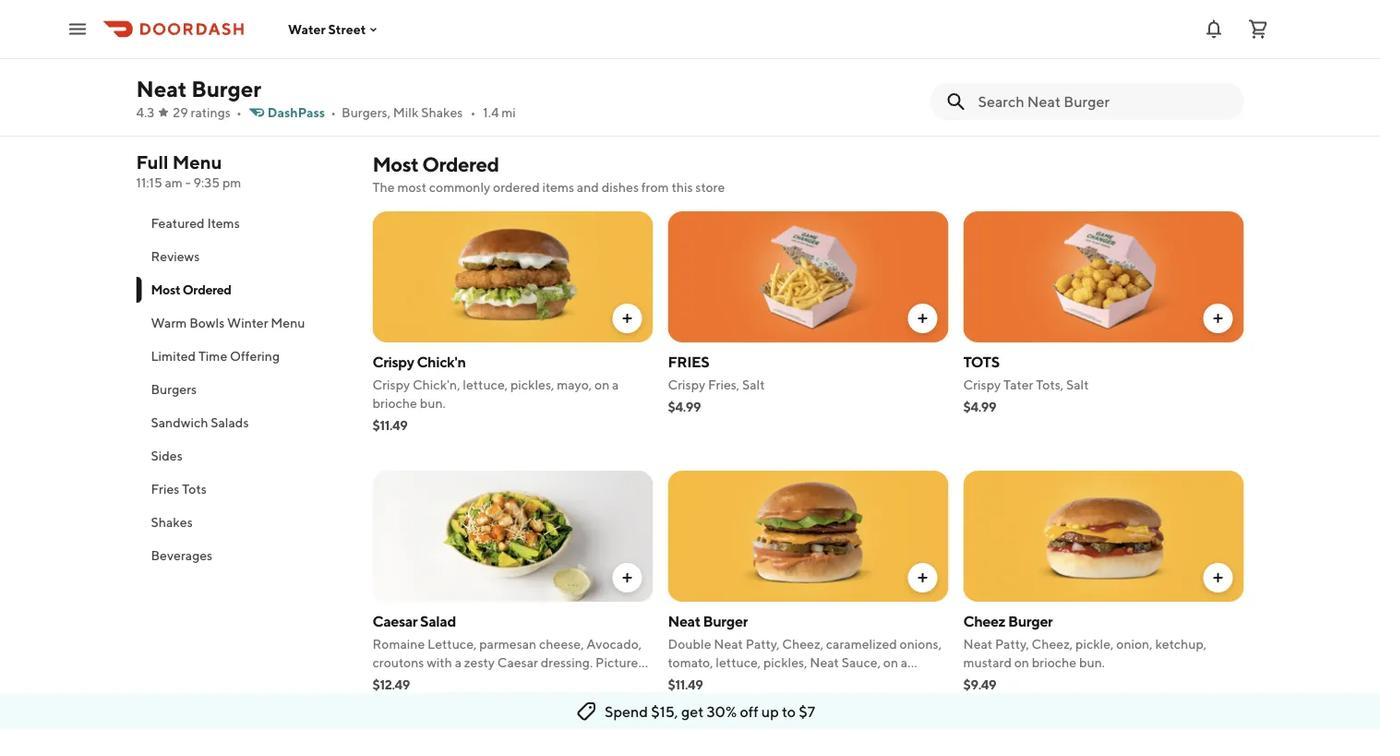 Task type: locate. For each thing, give the bounding box(es) containing it.
doordash for • doordash order
[[1194, 44, 1245, 57]]

milk
[[393, 105, 419, 120]]

shakes inside button
[[151, 515, 193, 530]]

0 horizontal spatial a
[[455, 655, 462, 670]]

salt inside the tots crispy tater tots, salt $4.99
[[1067, 377, 1089, 392]]

lettuce,
[[463, 377, 508, 392], [716, 655, 761, 670]]

cheez,
[[782, 637, 824, 652], [1032, 637, 1073, 652]]

add item to cart image for crispy chick'n
[[620, 311, 635, 326]]

lettuce, inside neat burger double neat patty, cheez, caramelized onions, tomato, lettuce, pickles, neat sauce, on a brioche bun.
[[716, 655, 761, 670]]

1 vertical spatial lettuce,
[[716, 655, 761, 670]]

• doordash order right 11/1/23
[[891, 44, 981, 57]]

order for • doordash order
[[1247, 44, 1277, 57]]

neat left sauce, at right bottom
[[810, 655, 839, 670]]

2 vertical spatial brioche
[[668, 674, 713, 689]]

0 vertical spatial shakes
[[421, 105, 463, 120]]

• doordash order right 11/18/23
[[606, 44, 696, 57]]

1 patty, from the left
[[746, 637, 780, 652]]

most up warm
[[151, 282, 180, 297]]

3 order from the left
[[1247, 44, 1277, 57]]

1 horizontal spatial on
[[884, 655, 899, 670]]

0 items, open order cart image
[[1248, 18, 1270, 40]]

order for 11:15 am - 9:35 pm
[[666, 44, 696, 57]]

menu up -
[[172, 151, 222, 173]]

29 ratings •
[[173, 105, 242, 120]]

0 horizontal spatial salt
[[742, 377, 765, 392]]

a down the onions,
[[901, 655, 908, 670]]

1 horizontal spatial brioche
[[668, 674, 713, 689]]

doordash right 11/1/23
[[898, 44, 949, 57]]

most
[[397, 180, 427, 195]]

0 vertical spatial most
[[373, 152, 419, 176]]

1 vertical spatial ordered
[[183, 282, 231, 297]]

$15,
[[651, 703, 678, 721]]

1 horizontal spatial patty,
[[995, 637, 1029, 652]]

0 horizontal spatial caesar
[[373, 613, 418, 630]]

most ordered the most commonly ordered items and dishes from this store
[[373, 152, 725, 195]]

add item to cart image for tots
[[1211, 311, 1226, 326]]

1 horizontal spatial • doordash order
[[891, 44, 981, 57]]

brioche down pickle,
[[1032, 655, 1077, 670]]

1 vertical spatial menu
[[271, 315, 305, 331]]

salt right tots,
[[1067, 377, 1089, 392]]

1 vertical spatial with
[[373, 674, 398, 689]]

$4.99 down fries
[[668, 399, 701, 415]]

crispy left chick'n at the left of page
[[373, 353, 414, 371]]

mustard
[[964, 655, 1012, 670]]

$4.99 down the tots
[[964, 399, 997, 415]]

add item to cart image
[[1211, 311, 1226, 326], [620, 571, 635, 585], [1211, 571, 1226, 585]]

water
[[288, 21, 326, 37]]

0 horizontal spatial $4.99
[[668, 399, 701, 415]]

neat right double on the bottom of the page
[[714, 637, 743, 652]]

burgers
[[151, 382, 197, 397]]

0 horizontal spatial pickles,
[[511, 377, 554, 392]]

with down lettuce,
[[427, 655, 452, 670]]

menu inside 'full menu 11:15 am - 9:35 pm'
[[172, 151, 222, 173]]

pickles, inside crispy chick'n crispy chick'n, lettuce, pickles, mayo, on a brioche bun. $11.49
[[511, 377, 554, 392]]

2 horizontal spatial order
[[1247, 44, 1277, 57]]

caesar
[[373, 613, 418, 630], [497, 655, 538, 670]]

0 horizontal spatial order
[[666, 44, 696, 57]]

1 vertical spatial shakes
[[151, 515, 193, 530]]

1 horizontal spatial ordered
[[422, 152, 499, 176]]

burger inside cheez burger neat patty, cheez, pickle, onion, ketchup, mustard on brioche bun. $9.49
[[1008, 613, 1053, 630]]

menu right winter
[[271, 315, 305, 331]]

burger up double on the bottom of the page
[[703, 613, 748, 630]]

$4.99
[[668, 399, 701, 415], [964, 399, 997, 415]]

0 vertical spatial brioche
[[373, 396, 417, 411]]

neat up double on the bottom of the page
[[668, 613, 701, 630]]

to
[[782, 703, 796, 721]]

ordered inside most ordered the most commonly ordered items and dishes from this store
[[422, 152, 499, 176]]

1 horizontal spatial doordash
[[898, 44, 949, 57]]

warm bowls winter menu
[[151, 315, 305, 331]]

2 horizontal spatial • doordash order
[[1187, 44, 1277, 57]]

brioche down tomato,
[[668, 674, 713, 689]]

1 horizontal spatial salt
[[1067, 377, 1089, 392]]

from
[[642, 180, 669, 195]]

avocado,
[[587, 637, 642, 652]]

1 vertical spatial pickles,
[[764, 655, 808, 670]]

tater
[[1004, 377, 1034, 392]]

cheez burger image
[[964, 471, 1244, 602]]

0 horizontal spatial shakes
[[151, 515, 193, 530]]

most up "the"
[[373, 152, 419, 176]]

1 vertical spatial brioche
[[1032, 655, 1077, 670]]

2 order from the left
[[951, 44, 981, 57]]

0 vertical spatial bun.
[[420, 396, 446, 411]]

burger
[[191, 75, 261, 102], [703, 613, 748, 630], [1008, 613, 1053, 630]]

1 horizontal spatial burger
[[703, 613, 748, 630]]

0 horizontal spatial • doordash order
[[606, 44, 696, 57]]

shakes down fries
[[151, 515, 193, 530]]

time
[[198, 349, 227, 364]]

0 horizontal spatial bun.
[[420, 396, 446, 411]]

0 horizontal spatial cheez,
[[782, 637, 824, 652]]

2 horizontal spatial doordash
[[1194, 44, 1245, 57]]

bun. up '30%'
[[715, 674, 741, 689]]

this
[[672, 180, 693, 195]]

1 horizontal spatial cheez,
[[1032, 637, 1073, 652]]

on inside cheez burger neat patty, cheez, pickle, onion, ketchup, mustard on brioche bun. $9.49
[[1015, 655, 1030, 670]]

1 vertical spatial caesar
[[497, 655, 538, 670]]

0 vertical spatial ordered
[[422, 152, 499, 176]]

bun. inside crispy chick'n crispy chick'n, lettuce, pickles, mayo, on a brioche bun. $11.49
[[420, 396, 446, 411]]

crispy down fries
[[668, 377, 706, 392]]

patty, up up
[[746, 637, 780, 652]]

crispy inside the tots crispy tater tots, salt $4.99
[[964, 377, 1001, 392]]

on right mayo,
[[595, 377, 610, 392]]

on right the mustard
[[1015, 655, 1030, 670]]

0 horizontal spatial menu
[[172, 151, 222, 173]]

lettuce, right chick'n,
[[463, 377, 508, 392]]

neat
[[136, 75, 187, 102], [668, 613, 701, 630], [714, 637, 743, 652], [964, 637, 993, 652], [810, 655, 839, 670]]

most
[[373, 152, 419, 176], [151, 282, 180, 297]]

2 $4.99 from the left
[[964, 399, 997, 415]]

0 horizontal spatial lettuce,
[[463, 377, 508, 392]]

bun. down pickle,
[[1079, 655, 1105, 670]]

neat burger
[[136, 75, 261, 102]]

patty,
[[746, 637, 780, 652], [995, 637, 1029, 652]]

0 vertical spatial with
[[427, 655, 452, 670]]

• right 9/21/23
[[1187, 44, 1192, 57]]

pickles, left mayo,
[[511, 377, 554, 392]]

$11.49
[[373, 418, 408, 433], [668, 677, 703, 693]]

cheez, left pickle,
[[1032, 637, 1073, 652]]

doordash
[[613, 44, 663, 57], [898, 44, 949, 57], [1194, 44, 1245, 57]]

cheez, inside neat burger double neat patty, cheez, caramelized onions, tomato, lettuce, pickles, neat sauce, on a brioche bun.
[[782, 637, 824, 652]]

9:35
[[193, 175, 220, 190]]

1 vertical spatial most
[[151, 282, 180, 297]]

fries crispy fries, salt $4.99
[[668, 353, 765, 415]]

tomato,
[[668, 655, 713, 670]]

0 horizontal spatial $11.49
[[373, 418, 408, 433]]

1 cheez, from the left
[[782, 637, 824, 652]]

1 horizontal spatial bun.
[[715, 674, 741, 689]]

featured items
[[151, 216, 240, 231]]

lettuce, right tomato,
[[716, 655, 761, 670]]

1 $4.99 from the left
[[668, 399, 701, 415]]

1 horizontal spatial lettuce,
[[716, 655, 761, 670]]

crispy down zesty
[[441, 674, 479, 689]]

salt right fries,
[[742, 377, 765, 392]]

patty, inside cheez burger neat patty, cheez, pickle, onion, ketchup, mustard on brioche bun. $9.49
[[995, 637, 1029, 652]]

1 horizontal spatial pickles,
[[764, 655, 808, 670]]

warm
[[151, 315, 187, 331]]

crispy
[[373, 353, 414, 371], [373, 377, 410, 392], [668, 377, 706, 392], [964, 377, 1001, 392], [441, 674, 479, 689]]

bun. down chick'n,
[[420, 396, 446, 411]]

1 salt from the left
[[742, 377, 765, 392]]

9/21/23
[[1146, 44, 1185, 57]]

pickles,
[[511, 377, 554, 392], [764, 655, 808, 670]]

0 horizontal spatial brioche
[[373, 396, 417, 411]]

neat up the mustard
[[964, 637, 993, 652]]

0 horizontal spatial on
[[595, 377, 610, 392]]

tots image
[[964, 211, 1244, 343]]

0 horizontal spatial most
[[151, 282, 180, 297]]

on
[[595, 377, 610, 392], [884, 655, 899, 670], [1015, 655, 1030, 670]]

0 vertical spatial $11.49
[[373, 418, 408, 433]]

crispy down the tots
[[964, 377, 1001, 392]]

tots
[[182, 482, 207, 497]]

caesar down 'parmesan'
[[497, 655, 538, 670]]

shakes
[[421, 105, 463, 120], [151, 515, 193, 530]]

brioche down chick'n,
[[373, 396, 417, 411]]

a down lettuce,
[[455, 655, 462, 670]]

on right sauce, at right bottom
[[884, 655, 899, 670]]

2 horizontal spatial bun.
[[1079, 655, 1105, 670]]

3 • doordash order from the left
[[1187, 44, 1277, 57]]

0 vertical spatial caesar
[[373, 613, 418, 630]]

2 horizontal spatial on
[[1015, 655, 1030, 670]]

11/18/23
[[562, 44, 604, 57]]

water street button
[[288, 21, 381, 37]]

bun.
[[420, 396, 446, 411], [1079, 655, 1105, 670], [715, 674, 741, 689]]

2 horizontal spatial burger
[[1008, 613, 1053, 630]]

notification bell image
[[1203, 18, 1225, 40]]

burgers,
[[342, 105, 391, 120]]

burger inside neat burger double neat patty, cheez, caramelized onions, tomato, lettuce, pickles, neat sauce, on a brioche bun.
[[703, 613, 748, 630]]

1 doordash from the left
[[613, 44, 663, 57]]

fries tots button
[[136, 473, 350, 506]]

most inside most ordered the most commonly ordered items and dishes from this store
[[373, 152, 419, 176]]

2 salt from the left
[[1067, 377, 1089, 392]]

pickles, up "to"
[[764, 655, 808, 670]]

doordash right 11/18/23
[[613, 44, 663, 57]]

0 horizontal spatial ordered
[[183, 282, 231, 297]]

caramelized
[[826, 637, 897, 652]]

• right 11/1/23
[[891, 44, 896, 57]]

2 horizontal spatial brioche
[[1032, 655, 1077, 670]]

shakes right milk
[[421, 105, 463, 120]]

4.3
[[136, 105, 154, 120]]

spend
[[605, 703, 648, 721]]

items
[[543, 180, 574, 195]]

ordered
[[422, 152, 499, 176], [183, 282, 231, 297]]

3 doordash from the left
[[1194, 44, 1245, 57]]

1 vertical spatial bun.
[[1079, 655, 1105, 670]]

cheez, left caramelized
[[782, 637, 824, 652]]

a right mayo,
[[612, 377, 619, 392]]

added
[[401, 674, 438, 689]]

ordered
[[493, 180, 540, 195]]

1 vertical spatial $11.49
[[668, 677, 703, 693]]

• doordash order
[[606, 44, 696, 57], [891, 44, 981, 57], [1187, 44, 1277, 57]]

doordash down notification bell image
[[1194, 44, 1245, 57]]

1 order from the left
[[666, 44, 696, 57]]

with down croutons on the bottom left of the page
[[373, 674, 398, 689]]

0 vertical spatial pickles,
[[511, 377, 554, 392]]

2 horizontal spatial a
[[901, 655, 908, 670]]

1 • doordash order from the left
[[606, 44, 696, 57]]

1 horizontal spatial $11.49
[[668, 677, 703, 693]]

up
[[762, 703, 779, 721]]

crispy left chick'n,
[[373, 377, 410, 392]]

• doordash order down notification bell image
[[1187, 44, 1277, 57]]

a
[[612, 377, 619, 392], [455, 655, 462, 670], [901, 655, 908, 670]]

chick'n,
[[413, 377, 460, 392]]

on inside crispy chick'n crispy chick'n, lettuce, pickles, mayo, on a brioche bun. $11.49
[[595, 377, 610, 392]]

0 horizontal spatial burger
[[191, 75, 261, 102]]

caesar up romaine
[[373, 613, 418, 630]]

2 vertical spatial bun.
[[715, 674, 741, 689]]

$4.99 inside the tots crispy tater tots, salt $4.99
[[964, 399, 997, 415]]

ordered up bowls
[[183, 282, 231, 297]]

ordered up commonly
[[422, 152, 499, 176]]

0 horizontal spatial with
[[373, 674, 398, 689]]

1 horizontal spatial a
[[612, 377, 619, 392]]

0 horizontal spatial patty,
[[746, 637, 780, 652]]

bun. inside neat burger double neat patty, cheez, caramelized onions, tomato, lettuce, pickles, neat sauce, on a brioche bun.
[[715, 674, 741, 689]]

patty, up the mustard
[[995, 637, 1029, 652]]

burger right cheez
[[1008, 613, 1053, 630]]

1 horizontal spatial most
[[373, 152, 419, 176]]

1 horizontal spatial menu
[[271, 315, 305, 331]]

2 cheez, from the left
[[1032, 637, 1073, 652]]

caesar salad romaine lettuce, parmesan cheese, avocado, croutons with a zesty caesar dressing. pictured with added crispy chick'n.
[[373, 613, 646, 689]]

1 horizontal spatial $4.99
[[964, 399, 997, 415]]

2 • doordash order from the left
[[891, 44, 981, 57]]

1 horizontal spatial with
[[427, 655, 452, 670]]

burger up ratings
[[191, 75, 261, 102]]

featured
[[151, 216, 205, 231]]

0 vertical spatial menu
[[172, 151, 222, 173]]

burger for neat burger
[[191, 75, 261, 102]]

fries
[[151, 482, 179, 497]]

0 vertical spatial lettuce,
[[463, 377, 508, 392]]

1.4
[[483, 105, 499, 120]]

add item to cart image
[[620, 311, 635, 326], [916, 311, 930, 326], [916, 571, 930, 585]]

1 horizontal spatial order
[[951, 44, 981, 57]]

2 patty, from the left
[[995, 637, 1029, 652]]

burgers button
[[136, 373, 350, 406]]

0 horizontal spatial doordash
[[613, 44, 663, 57]]



Task type: vqa. For each thing, say whether or not it's contained in the screenshot.


Task type: describe. For each thing, give the bounding box(es) containing it.
onion,
[[1117, 637, 1153, 652]]

get
[[681, 703, 704, 721]]

dressing.
[[541, 655, 593, 670]]

romaine
[[373, 637, 425, 652]]

and
[[577, 180, 599, 195]]

$4.99 inside fries crispy fries, salt $4.99
[[668, 399, 701, 415]]

sandwich salads
[[151, 415, 249, 430]]

ordered for most ordered
[[183, 282, 231, 297]]

burgers, milk shakes • 1.4 mi
[[342, 105, 516, 120]]

patty, inside neat burger double neat patty, cheez, caramelized onions, tomato, lettuce, pickles, neat sauce, on a brioche bun.
[[746, 637, 780, 652]]

full menu 11:15 am - 9:35 pm
[[136, 151, 241, 190]]

open menu image
[[66, 18, 89, 40]]

crispy chick'n image
[[373, 211, 653, 343]]

brioche inside cheez burger neat patty, cheez, pickle, onion, ketchup, mustard on brioche bun. $9.49
[[1032, 655, 1077, 670]]

chick'n.
[[481, 674, 529, 689]]

cheez burger neat patty, cheez, pickle, onion, ketchup, mustard on brioche bun. $9.49
[[964, 613, 1207, 693]]

double
[[668, 637, 711, 652]]

salad
[[420, 613, 456, 630]]

reviews
[[151, 249, 200, 264]]

lettuce,
[[428, 637, 477, 652]]

cheez
[[964, 613, 1006, 630]]

warm bowls winter menu button
[[136, 307, 350, 340]]

bun. inside cheez burger neat patty, cheez, pickle, onion, ketchup, mustard on brioche bun. $9.49
[[1079, 655, 1105, 670]]

off
[[740, 703, 759, 721]]

water street
[[288, 21, 366, 37]]

fries image
[[668, 211, 949, 343]]

2 doordash from the left
[[898, 44, 949, 57]]

1 horizontal spatial caesar
[[497, 655, 538, 670]]

am
[[165, 175, 183, 190]]

Item Search search field
[[978, 91, 1230, 112]]

tots crispy tater tots, salt $4.99
[[964, 353, 1089, 415]]

beverages button
[[136, 539, 350, 573]]

• left burgers,
[[331, 105, 336, 120]]

sides
[[151, 448, 183, 464]]

salt inside fries crispy fries, salt $4.99
[[742, 377, 765, 392]]

cheez, inside cheez burger neat patty, cheez, pickle, onion, ketchup, mustard on brioche bun. $9.49
[[1032, 637, 1073, 652]]

crispy chick'n crispy chick'n, lettuce, pickles, mayo, on a brioche bun. $11.49
[[373, 353, 619, 433]]

neat burger double neat patty, cheez, caramelized onions, tomato, lettuce, pickles, neat sauce, on a brioche bun.
[[668, 613, 942, 689]]

parmesan
[[479, 637, 537, 652]]

• right 11/18/23
[[606, 44, 610, 57]]

tots
[[964, 353, 1000, 371]]

11:15
[[136, 175, 162, 190]]

croutons
[[373, 655, 424, 670]]

spend $15, get 30% off up to $7
[[605, 703, 815, 721]]

pickles, inside neat burger double neat patty, cheez, caramelized onions, tomato, lettuce, pickles, neat sauce, on a brioche bun.
[[764, 655, 808, 670]]

burger for neat burger double neat patty, cheez, caramelized onions, tomato, lettuce, pickles, neat sauce, on a brioche bun.
[[703, 613, 748, 630]]

a inside crispy chick'n crispy chick'n, lettuce, pickles, mayo, on a brioche bun. $11.49
[[612, 377, 619, 392]]

add item to cart image for neat burger
[[916, 571, 930, 585]]

11/1/23
[[854, 44, 889, 57]]

sides button
[[136, 440, 350, 473]]

menu inside button
[[271, 315, 305, 331]]

limited
[[151, 349, 196, 364]]

featured items button
[[136, 207, 350, 240]]

30%
[[707, 703, 737, 721]]

sauce,
[[842, 655, 881, 670]]

onions,
[[900, 637, 942, 652]]

ketchup,
[[1156, 637, 1207, 652]]

dashpass
[[268, 105, 325, 120]]

reviews button
[[136, 240, 350, 273]]

$7
[[799, 703, 815, 721]]

street
[[328, 21, 366, 37]]

• doordash order for 11:15 am - 9:35 pm
[[606, 44, 696, 57]]

fries tots
[[151, 482, 207, 497]]

fries,
[[708, 377, 740, 392]]

dishes
[[602, 180, 639, 195]]

tots,
[[1036, 377, 1064, 392]]

pictured
[[596, 655, 646, 670]]

mayo,
[[557, 377, 592, 392]]

add item to cart image for fries
[[916, 311, 930, 326]]

most for most ordered the most commonly ordered items and dishes from this store
[[373, 152, 419, 176]]

ratings
[[191, 105, 231, 120]]

doordash for 11:15 am - 9:35 pm
[[613, 44, 663, 57]]

zesty
[[464, 655, 495, 670]]

add item to cart image for cheez burger
[[1211, 571, 1226, 585]]

$12.49
[[373, 677, 410, 693]]

-
[[185, 175, 191, 190]]

a inside caesar salad romaine lettuce, parmesan cheese, avocado, croutons with a zesty caesar dressing. pictured with added crispy chick'n.
[[455, 655, 462, 670]]

chick'n
[[417, 353, 466, 371]]

sandwich
[[151, 415, 208, 430]]

crispy inside fries crispy fries, salt $4.99
[[668, 377, 706, 392]]

commonly
[[429, 180, 491, 195]]

$11.49 inside crispy chick'n crispy chick'n, lettuce, pickles, mayo, on a brioche bun. $11.49
[[373, 418, 408, 433]]

caesar salad image
[[373, 471, 653, 602]]

beverages
[[151, 548, 213, 563]]

the
[[373, 180, 395, 195]]

neat inside cheez burger neat patty, cheez, pickle, onion, ketchup, mustard on brioche bun. $9.49
[[964, 637, 993, 652]]

ordered for most ordered the most commonly ordered items and dishes from this store
[[422, 152, 499, 176]]

pm
[[222, 175, 241, 190]]

items
[[207, 216, 240, 231]]

dashpass •
[[268, 105, 336, 120]]

add item to cart image for caesar salad
[[620, 571, 635, 585]]

neat burger image
[[668, 471, 949, 602]]

brioche inside neat burger double neat patty, cheez, caramelized onions, tomato, lettuce, pickles, neat sauce, on a brioche bun.
[[668, 674, 713, 689]]

cheese,
[[539, 637, 584, 652]]

offering
[[230, 349, 280, 364]]

• right ratings
[[236, 105, 242, 120]]

• left 1.4
[[470, 105, 476, 120]]

1 horizontal spatial shakes
[[421, 105, 463, 120]]

lettuce, inside crispy chick'n crispy chick'n, lettuce, pickles, mayo, on a brioche bun. $11.49
[[463, 377, 508, 392]]

winter
[[227, 315, 268, 331]]

neat up "4.3"
[[136, 75, 187, 102]]

most ordered
[[151, 282, 231, 297]]

• doordash order for • doordash order
[[1187, 44, 1277, 57]]

$9.49
[[964, 677, 997, 693]]

shakes button
[[136, 506, 350, 539]]

pickle,
[[1076, 637, 1114, 652]]

burger for cheez burger neat patty, cheez, pickle, onion, ketchup, mustard on brioche bun. $9.49
[[1008, 613, 1053, 630]]

on inside neat burger double neat patty, cheez, caramelized onions, tomato, lettuce, pickles, neat sauce, on a brioche bun.
[[884, 655, 899, 670]]

store
[[696, 180, 725, 195]]

brioche inside crispy chick'n crispy chick'n, lettuce, pickles, mayo, on a brioche bun. $11.49
[[373, 396, 417, 411]]

most for most ordered
[[151, 282, 180, 297]]

crispy inside caesar salad romaine lettuce, parmesan cheese, avocado, croutons with a zesty caesar dressing. pictured with added crispy chick'n.
[[441, 674, 479, 689]]

sandwich salads button
[[136, 406, 350, 440]]

a inside neat burger double neat patty, cheez, caramelized onions, tomato, lettuce, pickles, neat sauce, on a brioche bun.
[[901, 655, 908, 670]]



